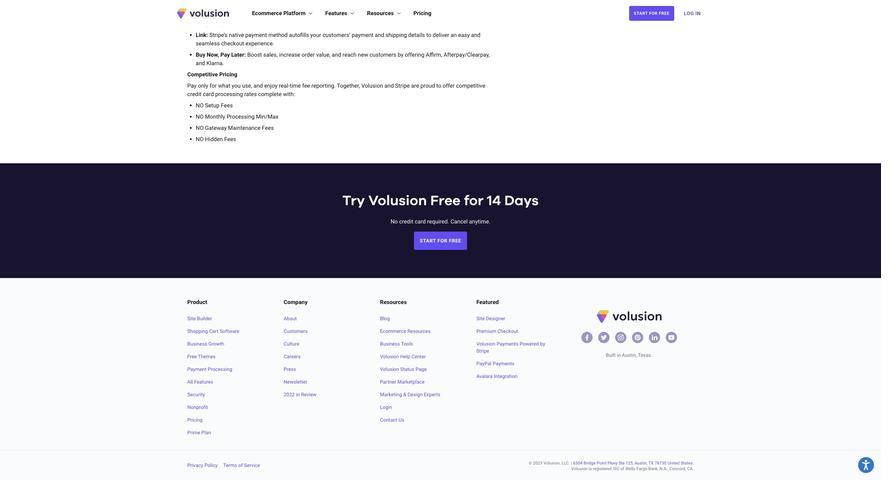 Task type: locate. For each thing, give the bounding box(es) containing it.
volusion inside "© 2023 volusion, llc . | 6504 bridge point pkwy ste 125, austin, tx 78730 united states. volusion is registered iso of wells fargo bank, n.a., concord, ca."
[[572, 466, 588, 471]]

free up the no credit card required. cancel anytime.
[[431, 194, 461, 208]]

volusion down 6504
[[572, 466, 588, 471]]

card left or
[[376, 12, 387, 19]]

0 vertical spatial by
[[398, 51, 404, 58]]

united
[[668, 461, 680, 466]]

0 horizontal spatial site
[[187, 316, 196, 321]]

customers up culture at the bottom left of the page
[[284, 328, 308, 334]]

a right with
[[355, 12, 358, 19]]

1 horizontal spatial to
[[427, 32, 432, 38]]

pricing left balance
[[414, 10, 432, 17]]

resources inside dropdown button
[[367, 10, 394, 17]]

0 vertical spatial to
[[310, 12, 315, 19]]

marketplace
[[398, 379, 425, 385]]

0 vertical spatial credit
[[187, 91, 202, 97]]

1 vertical spatial pay
[[187, 82, 197, 89]]

austin, left texas. on the right bottom of the page
[[622, 352, 637, 358]]

1 vertical spatial for
[[210, 82, 217, 89]]

privacy policy
[[187, 462, 218, 468]]

austin, inside "© 2023 volusion, llc . | 6504 bridge point pkwy ste 125, austin, tx 78730 united states. volusion is registered iso of wells fargo bank, n.a., concord, ca."
[[635, 461, 648, 466]]

later:
[[231, 51, 246, 58]]

for left apple
[[453, 12, 460, 19]]

1 horizontal spatial card
[[376, 12, 387, 19]]

and down payments:
[[226, 20, 236, 27]]

1 horizontal spatial pricing link
[[414, 9, 432, 18]]

features right all
[[194, 379, 213, 385]]

bank,
[[649, 466, 659, 471]]

fees down min/max
[[262, 124, 274, 131]]

digital
[[399, 12, 415, 19]]

log in link
[[680, 6, 706, 21]]

log
[[684, 11, 694, 16]]

in-
[[208, 1, 215, 7]]

premium
[[477, 328, 497, 334]]

0 vertical spatial features
[[326, 10, 348, 17]]

card inside customers can use wallets to pay online with a saved card or a digital wallet balance for apple pay, google pay, and more.
[[376, 12, 387, 19]]

ecommerce inside ecommerce platform dropdown button
[[252, 10, 282, 17]]

volusion status page
[[380, 366, 427, 372]]

ecommerce up business tools
[[380, 328, 407, 334]]

1 a from the left
[[355, 12, 358, 19]]

to left pay
[[310, 12, 315, 19]]

google
[[196, 20, 214, 27]]

0 horizontal spatial ecommerce
[[252, 10, 282, 17]]

1 vertical spatial credit
[[399, 218, 414, 225]]

maintenance
[[228, 124, 261, 131]]

with
[[343, 12, 354, 19]]

1 horizontal spatial pay,
[[478, 12, 488, 19]]

by
[[398, 51, 404, 58], [541, 341, 546, 347]]

1 business from the left
[[187, 341, 207, 347]]

0 horizontal spatial for
[[210, 82, 217, 89]]

stripe's native payment method autofills your customers' payment and shipping details to deliver an easy and seamless checkout experience.
[[196, 32, 481, 47]]

1 horizontal spatial payment
[[352, 32, 374, 38]]

1 horizontal spatial free
[[659, 11, 670, 16]]

0 horizontal spatial stripe
[[396, 82, 410, 89]]

0 vertical spatial pay,
[[478, 12, 488, 19]]

2 vertical spatial card
[[415, 218, 426, 225]]

1 horizontal spatial business
[[380, 341, 400, 347]]

0 horizontal spatial start
[[420, 238, 436, 243]]

pay left only
[[187, 82, 197, 89]]

0 horizontal spatial to
[[310, 12, 315, 19]]

use
[[281, 12, 290, 19]]

0 vertical spatial in
[[617, 352, 621, 358]]

0 vertical spatial for
[[453, 12, 460, 19]]

1 vertical spatial pricing link
[[187, 416, 267, 423]]

0 horizontal spatial payment
[[246, 32, 267, 38]]

customers inside customers can use wallets to pay online with a saved card or a digital wallet balance for apple pay, google pay, and more.
[[241, 12, 269, 19]]

no left the monthly
[[196, 113, 204, 120]]

no left setup at the top of page
[[196, 102, 204, 109]]

site up premium
[[477, 316, 485, 321]]

volusion inside volusion payments powered by stripe
[[477, 341, 496, 347]]

apple
[[462, 12, 476, 19]]

wallets
[[291, 12, 309, 19]]

to inside pay only for what you use, and enjoy real-time fee reporting. together, volusion and stripe are proud to offer competitive credit card processing rates complete with:
[[437, 82, 442, 89]]

1 vertical spatial by
[[541, 341, 546, 347]]

experience.
[[246, 40, 274, 47]]

2 vertical spatial to
[[437, 82, 442, 89]]

blog link
[[380, 315, 460, 322]]

pay
[[317, 12, 325, 19]]

0 horizontal spatial customers
[[241, 12, 269, 19]]

to left deliver
[[427, 32, 432, 38]]

0 horizontal spatial in
[[296, 392, 300, 397]]

volusion right together,
[[362, 82, 383, 89]]

customers for customers
[[284, 328, 308, 334]]

0 horizontal spatial pay,
[[215, 20, 225, 27]]

pricing link left balance
[[414, 9, 432, 18]]

powered
[[520, 341, 539, 347]]

1 vertical spatial pricing
[[219, 71, 237, 78]]

2 site from the left
[[477, 316, 485, 321]]

partner marketplace
[[380, 379, 425, 385]]

features right pay
[[326, 10, 348, 17]]

2 horizontal spatial to
[[437, 82, 442, 89]]

0 vertical spatial ecommerce
[[252, 10, 282, 17]]

for right only
[[210, 82, 217, 89]]

resources left the digital
[[367, 10, 394, 17]]

ecommerce up "method"
[[252, 10, 282, 17]]

business left tools
[[380, 341, 400, 347]]

newsletter
[[284, 379, 308, 385]]

only
[[198, 82, 208, 89]]

0 horizontal spatial credit
[[187, 91, 202, 97]]

austin, up fargo
[[635, 461, 648, 466]]

volusion down premium
[[477, 341, 496, 347]]

0 horizontal spatial features
[[194, 379, 213, 385]]

offer
[[443, 82, 455, 89]]

start for free link
[[630, 6, 675, 21], [414, 231, 467, 250]]

contact us link
[[380, 416, 460, 423]]

fees down no gateway maintenance fees
[[224, 136, 236, 142]]

states.
[[681, 461, 694, 466]]

ecommerce for ecommerce platform
[[252, 10, 282, 17]]

1 horizontal spatial site
[[477, 316, 485, 321]]

1 vertical spatial to
[[427, 32, 432, 38]]

0 vertical spatial free
[[659, 11, 670, 16]]

0 horizontal spatial start for free
[[420, 238, 462, 243]]

no for no gateway maintenance fees
[[196, 124, 204, 131]]

by inside boost sales, increase order value, and reach new customers by offering affirm, afterpay/clearpay, and klarna.
[[398, 51, 404, 58]]

0 vertical spatial customers
[[241, 12, 269, 19]]

competitive
[[456, 82, 486, 89]]

free themes link
[[187, 353, 267, 360]]

ecommerce inside ecommerce resources link
[[380, 328, 407, 334]]

1 horizontal spatial for
[[650, 11, 658, 16]]

business tools link
[[380, 340, 460, 347]]

wells
[[626, 466, 636, 471]]

2 no from the top
[[196, 113, 204, 120]]

1 horizontal spatial in
[[617, 352, 621, 358]]

in right 2022
[[296, 392, 300, 397]]

2 vertical spatial for
[[464, 194, 484, 208]]

linkedin image
[[651, 334, 658, 341]]

pricing up what
[[219, 71, 237, 78]]

is
[[589, 466, 592, 471]]

2 horizontal spatial pricing
[[414, 10, 432, 17]]

fees for no hidden fees
[[224, 136, 236, 142]]

payment up experience.
[[246, 32, 267, 38]]

card
[[376, 12, 387, 19], [203, 91, 214, 97], [415, 218, 426, 225]]

marketing & design experts
[[380, 392, 441, 397]]

1 vertical spatial fees
[[262, 124, 274, 131]]

no monthly processing min/max
[[196, 113, 279, 120]]

1 vertical spatial for
[[438, 238, 448, 243]]

to
[[310, 12, 315, 19], [427, 32, 432, 38], [437, 82, 442, 89]]

business for resources
[[380, 341, 400, 347]]

processing up maintenance
[[227, 113, 255, 120]]

customers inside customers link
[[284, 328, 308, 334]]

free down cancel
[[449, 238, 462, 243]]

features inside dropdown button
[[326, 10, 348, 17]]

payments for paypal
[[493, 361, 515, 366]]

payments inside volusion payments powered by stripe
[[497, 341, 519, 347]]

1 horizontal spatial pricing
[[219, 71, 237, 78]]

volusion inside pay only for what you use, and enjoy real-time fee reporting. together, volusion and stripe are proud to offer competitive credit card processing rates complete with:
[[362, 82, 383, 89]]

and
[[226, 20, 236, 27], [375, 32, 384, 38], [472, 32, 481, 38], [332, 51, 341, 58], [196, 60, 205, 66], [254, 82, 263, 89], [385, 82, 394, 89]]

for left 14
[[464, 194, 484, 208]]

&
[[404, 392, 407, 397]]

pricing link
[[414, 9, 432, 18], [187, 416, 267, 423]]

press
[[284, 366, 296, 372]]

page
[[416, 366, 427, 372]]

0 vertical spatial austin,
[[622, 352, 637, 358]]

tools
[[401, 341, 413, 347]]

tx
[[649, 461, 654, 466]]

0 vertical spatial stripe
[[396, 82, 410, 89]]

pricing up the 'prime'
[[187, 417, 203, 423]]

0 vertical spatial card
[[376, 12, 387, 19]]

pricing link down nonprofit link
[[187, 416, 267, 423]]

0 horizontal spatial for
[[438, 238, 448, 243]]

product
[[187, 299, 207, 305]]

business for product
[[187, 341, 207, 347]]

center
[[412, 354, 426, 359]]

2022 in review link
[[284, 391, 363, 398]]

afterpay/clearpay,
[[444, 51, 490, 58]]

0 vertical spatial payments
[[497, 341, 519, 347]]

features button
[[326, 9, 356, 18]]

3 no from the top
[[196, 124, 204, 131]]

0 vertical spatial free
[[431, 194, 461, 208]]

1 horizontal spatial pay
[[221, 51, 230, 58]]

1 vertical spatial start
[[420, 238, 436, 243]]

payments down checkout
[[497, 341, 519, 347]]

stripe left are
[[396, 82, 410, 89]]

ecommerce
[[252, 10, 282, 17], [380, 328, 407, 334]]

0 horizontal spatial free
[[187, 354, 197, 359]]

a right or
[[395, 12, 398, 19]]

stripe up paypal
[[477, 348, 490, 354]]

1 horizontal spatial stripe
[[477, 348, 490, 354]]

business growth link
[[187, 340, 267, 347]]

1 vertical spatial processing
[[208, 366, 232, 372]]

no for no hidden fees
[[196, 136, 204, 142]]

free up payment
[[187, 354, 197, 359]]

and inside customers can use wallets to pay online with a saved card or a digital wallet balance for apple pay, google pay, and more.
[[226, 20, 236, 27]]

of down ste
[[621, 466, 625, 471]]

review
[[301, 392, 317, 397]]

all
[[187, 379, 193, 385]]

no for no monthly processing min/max
[[196, 113, 204, 120]]

by inside volusion payments powered by stripe
[[541, 341, 546, 347]]

fee
[[302, 82, 310, 89]]

0 vertical spatial start
[[634, 11, 648, 16]]

4 no from the top
[[196, 136, 204, 142]]

nonprofit
[[187, 404, 208, 410]]

fees down processing
[[221, 102, 233, 109]]

customers up more.
[[241, 12, 269, 19]]

0 horizontal spatial pricing
[[187, 417, 203, 423]]

1 vertical spatial start for free
[[420, 238, 462, 243]]

no left gateway
[[196, 124, 204, 131]]

culture link
[[284, 340, 363, 347]]

terms of service
[[223, 462, 260, 468]]

0 horizontal spatial start for free link
[[414, 231, 467, 250]]

fargo
[[637, 466, 648, 471]]

1 vertical spatial stripe
[[477, 348, 490, 354]]

paypal payments link
[[477, 360, 556, 367]]

customers can use wallets to pay online with a saved card or a digital wallet balance for apple pay, google pay, and more.
[[196, 12, 488, 27]]

by right powered
[[541, 341, 546, 347]]

by left offering
[[398, 51, 404, 58]]

affirm,
[[426, 51, 443, 58]]

1 horizontal spatial by
[[541, 341, 546, 347]]

pinterest image
[[634, 334, 642, 341]]

0 vertical spatial resources
[[367, 10, 394, 17]]

no
[[196, 102, 204, 109], [196, 113, 204, 120], [196, 124, 204, 131], [196, 136, 204, 142]]

use,
[[242, 82, 252, 89]]

card down only
[[203, 91, 214, 97]]

credit right no
[[399, 218, 414, 225]]

2 horizontal spatial card
[[415, 218, 426, 225]]

0 vertical spatial pricing link
[[414, 9, 432, 18]]

1 vertical spatial payments
[[493, 361, 515, 366]]

1 horizontal spatial start
[[634, 11, 648, 16]]

pay right now,
[[221, 51, 230, 58]]

of right terms
[[238, 462, 243, 468]]

1 horizontal spatial start for free
[[634, 11, 670, 16]]

free left 'log'
[[659, 11, 670, 16]]

1 no from the top
[[196, 102, 204, 109]]

resources up blog
[[380, 299, 407, 305]]

1 vertical spatial free
[[449, 238, 462, 243]]

0 vertical spatial start for free
[[634, 11, 670, 16]]

no left hidden
[[196, 136, 204, 142]]

0 vertical spatial start for free link
[[630, 6, 675, 21]]

payments up "integration"
[[493, 361, 515, 366]]

site left builder
[[187, 316, 196, 321]]

instagram image
[[618, 334, 625, 341]]

gateway
[[205, 124, 227, 131]]

2 vertical spatial fees
[[224, 136, 236, 142]]

help
[[401, 354, 411, 359]]

1 horizontal spatial customers
[[284, 328, 308, 334]]

terms
[[223, 462, 237, 468]]

.
[[569, 461, 570, 466]]

resources down blog link
[[408, 328, 431, 334]]

0 vertical spatial fees
[[221, 102, 233, 109]]

real-
[[279, 82, 290, 89]]

1 vertical spatial customers
[[284, 328, 308, 334]]

autofills
[[289, 32, 309, 38]]

for inside customers can use wallets to pay online with a saved card or a digital wallet balance for apple pay, google pay, and more.
[[453, 12, 460, 19]]

1 site from the left
[[187, 316, 196, 321]]

in right built
[[617, 352, 621, 358]]

processing down 'free themes' link
[[208, 366, 232, 372]]

business down shopping
[[187, 341, 207, 347]]

about link
[[284, 315, 363, 322]]

pay, right apple
[[478, 12, 488, 19]]

fees for no setup fees
[[221, 102, 233, 109]]

card left required.
[[415, 218, 426, 225]]

pay,
[[478, 12, 488, 19], [215, 20, 225, 27]]

try volusion free for 14 days
[[343, 194, 539, 208]]

to left offer
[[437, 82, 442, 89]]

and left shipping
[[375, 32, 384, 38]]

0 vertical spatial processing
[[227, 113, 255, 120]]

1 vertical spatial austin,
[[635, 461, 648, 466]]

your
[[311, 32, 321, 38]]

together,
[[337, 82, 360, 89]]

0 vertical spatial pay
[[221, 51, 230, 58]]

pay, down the 'wallet payments:' at the top of the page
[[215, 20, 225, 27]]

payment up new
[[352, 32, 374, 38]]

monthly
[[205, 113, 225, 120]]

0 horizontal spatial a
[[355, 12, 358, 19]]

buy now, pay later:
[[196, 51, 247, 58]]

payments for volusion
[[497, 341, 519, 347]]

days
[[505, 194, 539, 208]]

credit down only
[[187, 91, 202, 97]]

0 horizontal spatial pay
[[187, 82, 197, 89]]

saved
[[360, 12, 375, 19]]

2 business from the left
[[380, 341, 400, 347]]

1 horizontal spatial a
[[395, 12, 398, 19]]

1 horizontal spatial for
[[453, 12, 460, 19]]

native
[[229, 32, 244, 38]]



Task type: vqa. For each thing, say whether or not it's contained in the screenshot.
THE HOW TO START AN ONLINE STORE link on the bottom
no



Task type: describe. For each thing, give the bounding box(es) containing it.
14
[[487, 194, 501, 208]]

2 a from the left
[[395, 12, 398, 19]]

experts
[[424, 392, 441, 397]]

and right 'easy' at the right of page
[[472, 32, 481, 38]]

live in-house support:
[[196, 1, 254, 7]]

processing inside payment processing link
[[208, 366, 232, 372]]

and left are
[[385, 82, 394, 89]]

shopping cart software link
[[187, 328, 267, 335]]

1 vertical spatial free
[[187, 354, 197, 359]]

6504
[[574, 461, 583, 466]]

premium checkout link
[[477, 328, 556, 335]]

and down buy
[[196, 60, 205, 66]]

wallet payments:
[[196, 12, 240, 19]]

cancel
[[451, 218, 468, 225]]

llc
[[562, 461, 569, 466]]

paypal
[[477, 361, 492, 366]]

point
[[597, 461, 607, 466]]

1 vertical spatial start for free link
[[414, 231, 467, 250]]

or
[[388, 12, 393, 19]]

customers for customers can use wallets to pay online with a saved card or a digital wallet balance for apple pay, google pay, and more.
[[241, 12, 269, 19]]

in for austin,
[[617, 352, 621, 358]]

newsletter link
[[284, 378, 363, 385]]

volusion down business tools
[[380, 354, 399, 359]]

checkout
[[221, 40, 244, 47]]

open accessibe: accessibility options, statement and help image
[[863, 460, 871, 470]]

twitter image
[[601, 334, 608, 341]]

klarna.
[[207, 60, 224, 66]]

built in austin, texas.
[[606, 352, 653, 358]]

business growth
[[187, 341, 224, 347]]

site for featured
[[477, 316, 485, 321]]

0 horizontal spatial pricing link
[[187, 416, 267, 423]]

to inside customers can use wallets to pay online with a saved card or a digital wallet balance for apple pay, google pay, and more.
[[310, 12, 315, 19]]

2 vertical spatial resources
[[408, 328, 431, 334]]

©
[[529, 461, 532, 466]]

blog
[[380, 316, 390, 321]]

checkout
[[498, 328, 519, 334]]

customers'
[[323, 32, 351, 38]]

1 vertical spatial features
[[194, 379, 213, 385]]

0 horizontal spatial of
[[238, 462, 243, 468]]

1 payment from the left
[[246, 32, 267, 38]]

design
[[408, 392, 423, 397]]

site builder link
[[187, 315, 267, 322]]

1 vertical spatial resources
[[380, 299, 407, 305]]

site builder
[[187, 316, 212, 321]]

78730
[[655, 461, 667, 466]]

contact us
[[380, 417, 405, 423]]

careers
[[284, 354, 301, 359]]

prime plan link
[[187, 429, 267, 436]]

customers link
[[284, 328, 363, 335]]

credit inside pay only for what you use, and enjoy real-time fee reporting. together, volusion and stripe are proud to offer competitive credit card processing rates complete with:
[[187, 91, 202, 97]]

card inside pay only for what you use, and enjoy real-time fee reporting. together, volusion and stripe are proud to offer competitive credit card processing rates complete with:
[[203, 91, 214, 97]]

pay only for what you use, and enjoy real-time fee reporting. together, volusion and stripe are proud to offer competitive credit card processing rates complete with:
[[187, 82, 486, 97]]

login link
[[380, 404, 460, 411]]

culture
[[284, 341, 300, 347]]

now,
[[207, 51, 219, 58]]

about
[[284, 316, 297, 321]]

ecommerce platform
[[252, 10, 306, 17]]

boost
[[247, 51, 262, 58]]

builder
[[197, 316, 212, 321]]

0 vertical spatial for
[[650, 11, 658, 16]]

volusion,
[[544, 461, 561, 466]]

ca.
[[688, 466, 694, 471]]

stripe inside pay only for what you use, and enjoy real-time fee reporting. together, volusion and stripe are proud to offer competitive credit card processing rates complete with:
[[396, 82, 410, 89]]

boost sales, increase order value, and reach new customers by offering affirm, afterpay/clearpay, and klarna.
[[196, 51, 490, 66]]

stripe inside volusion payments powered by stripe
[[477, 348, 490, 354]]

concord,
[[670, 466, 687, 471]]

terms of service link
[[223, 462, 260, 469]]

required.
[[427, 218, 449, 225]]

for inside pay only for what you use, and enjoy real-time fee reporting. together, volusion and stripe are proud to offer competitive credit card processing rates complete with:
[[210, 82, 217, 89]]

all features link
[[187, 378, 267, 385]]

anytime.
[[469, 218, 491, 225]]

of inside "© 2023 volusion, llc . | 6504 bridge point pkwy ste 125, austin, tx 78730 united states. volusion is registered iso of wells fargo bank, n.a., concord, ca."
[[621, 466, 625, 471]]

enjoy
[[264, 82, 278, 89]]

wallet
[[196, 12, 212, 19]]

0 vertical spatial pricing
[[414, 10, 432, 17]]

competitive
[[187, 71, 218, 78]]

company
[[284, 299, 308, 305]]

new
[[358, 51, 369, 58]]

site for product
[[187, 316, 196, 321]]

0 horizontal spatial free
[[449, 238, 462, 243]]

pay inside pay only for what you use, and enjoy real-time fee reporting. together, volusion and stripe are proud to offer competitive credit card processing rates complete with:
[[187, 82, 197, 89]]

and left reach
[[332, 51, 341, 58]]

bridge
[[584, 461, 596, 466]]

facebook image
[[584, 334, 591, 341]]

in for review
[[296, 392, 300, 397]]

competitive pricing
[[187, 71, 237, 78]]

order
[[302, 51, 315, 58]]

1 horizontal spatial credit
[[399, 218, 414, 225]]

2 horizontal spatial for
[[464, 194, 484, 208]]

integration
[[494, 373, 518, 379]]

1 vertical spatial pay,
[[215, 20, 225, 27]]

no for no setup fees
[[196, 102, 204, 109]]

reporting.
[[312, 82, 336, 89]]

site designer link
[[477, 315, 556, 322]]

press link
[[284, 366, 363, 373]]

youtube image
[[668, 334, 675, 341]]

online
[[327, 12, 342, 19]]

log in
[[684, 11, 701, 16]]

platform
[[284, 10, 306, 17]]

payment processing
[[187, 366, 232, 372]]

shopping cart software
[[187, 328, 239, 334]]

prime
[[187, 430, 200, 435]]

volusion up the partner
[[380, 366, 399, 372]]

house
[[215, 1, 231, 7]]

status
[[401, 366, 415, 372]]

deliver
[[433, 32, 450, 38]]

2 vertical spatial pricing
[[187, 417, 203, 423]]

and right use,
[[254, 82, 263, 89]]

customers
[[370, 51, 397, 58]]

1 horizontal spatial free
[[431, 194, 461, 208]]

can
[[270, 12, 279, 19]]

2 payment from the left
[[352, 32, 374, 38]]

payments:
[[213, 12, 240, 19]]

security
[[187, 392, 205, 397]]

ecommerce resources
[[380, 328, 431, 334]]

no hidden fees
[[196, 136, 236, 142]]

ecommerce for ecommerce resources
[[380, 328, 407, 334]]

growth
[[209, 341, 224, 347]]

1 horizontal spatial start for free link
[[630, 6, 675, 21]]

to inside stripe's native payment method autofills your customers' payment and shipping details to deliver an easy and seamless checkout experience.
[[427, 32, 432, 38]]

nonprofit link
[[187, 404, 267, 411]]

featured
[[477, 299, 499, 305]]

volusion up no
[[369, 194, 427, 208]]



